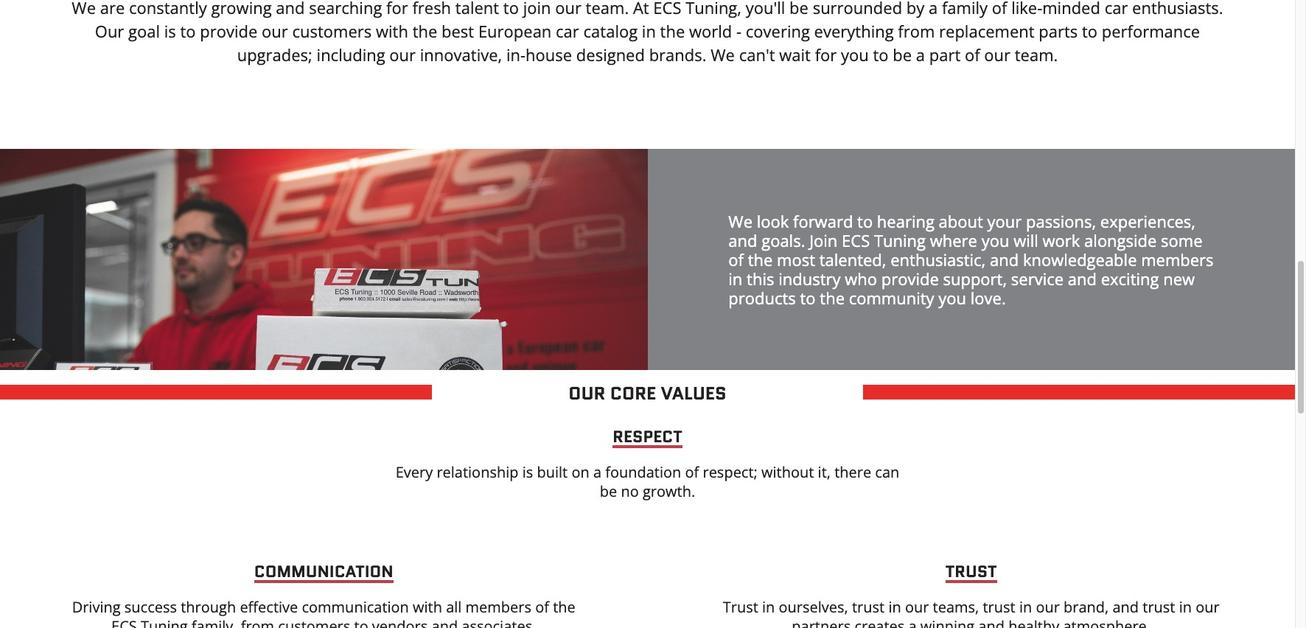 Task type: locate. For each thing, give the bounding box(es) containing it.
0 vertical spatial members
[[1142, 248, 1214, 271]]

2 horizontal spatial you
[[982, 229, 1010, 251]]

is
[[164, 20, 176, 42], [523, 462, 533, 482]]

and inside the we are constantly growing and searching for fresh talent to join our           team. at ecs tuning, you'll be surrounded by a family of like-minded           car enthusiasts. our goal is to provide our customers with the best           european car catalog in the world - covering everything from           replacement parts to performance upgrades; including our innovative,           in-house designed brands. we can't wait for you to be a part of our           team.
[[276, 0, 305, 18]]

0 vertical spatial for
[[386, 0, 408, 18]]

members down experiences,
[[1142, 248, 1214, 271]]

everything
[[814, 20, 894, 42]]

and up upgrades; on the top left of the page
[[276, 0, 305, 18]]

0 horizontal spatial team.
[[586, 0, 629, 18]]

members inside we look forward to hearing about your passions, experiences, and             goals. join ecs tuning where you will work alongside some of the             most talented, enthusiastic, and knowledgeable members in this             industry who provide support, service and exciting new products to             the community you love.
[[1142, 248, 1214, 271]]

driving success through effective communication with all members               of the ecs tuning family, from customers to vendors and               associates.
[[72, 597, 576, 628]]

1 vertical spatial for
[[815, 43, 837, 65]]

world
[[689, 20, 732, 42]]

0 horizontal spatial provide
[[200, 20, 258, 42]]

a right on
[[593, 462, 602, 482]]

most
[[777, 248, 815, 271]]

0 vertical spatial be
[[790, 0, 809, 18]]

car up house
[[556, 20, 579, 42]]

you inside the we are constantly growing and searching for fresh talent to join our           team. at ecs tuning, you'll be surrounded by a family of like-minded           car enthusiasts. our goal is to provide our customers with the best           european car catalog in the world - covering everything from           replacement parts to performance upgrades; including our innovative,           in-house designed brands. we can't wait for you to be a part of our           team.
[[841, 43, 869, 65]]

1 horizontal spatial provide
[[882, 268, 939, 290]]

0 vertical spatial ecs
[[654, 0, 682, 18]]

it,
[[818, 462, 831, 482]]

0 vertical spatial we
[[72, 0, 96, 18]]

the left the who
[[820, 287, 845, 309]]

-
[[737, 20, 742, 42]]

0 vertical spatial with
[[376, 20, 408, 42]]

a right creates
[[909, 616, 917, 628]]

team. up catalog
[[586, 0, 629, 18]]

provide right the who
[[882, 268, 939, 290]]

all
[[446, 597, 462, 617]]

tuning
[[874, 229, 926, 251], [141, 616, 188, 628]]

for left fresh
[[386, 0, 408, 18]]

1 vertical spatial ecs
[[842, 229, 870, 251]]

0 horizontal spatial with
[[376, 20, 408, 42]]

1 horizontal spatial is
[[523, 462, 533, 482]]

no
[[621, 481, 639, 501]]

talented,
[[820, 248, 887, 271]]

1 horizontal spatial members
[[1142, 248, 1214, 271]]

we look forward to hearing about your passions, experiences, and             goals. join ecs tuning where you will work alongside some of the             most talented, enthusiastic, and knowledgeable members in this             industry who provide support, service and exciting new products to             the community you love.
[[729, 210, 1214, 309]]

core
[[610, 380, 656, 406]]

0 horizontal spatial tuning
[[141, 616, 188, 628]]

2 vertical spatial ecs
[[111, 616, 137, 628]]

be
[[790, 0, 809, 18], [893, 43, 912, 65], [600, 481, 617, 501]]

team. down parts
[[1015, 43, 1058, 65]]

covering
[[746, 20, 810, 42]]

tuning left where
[[874, 229, 926, 251]]

and right vendors
[[432, 616, 458, 628]]

the right associates.
[[553, 597, 576, 617]]

from inside the we are constantly growing and searching for fresh talent to join our           team. at ecs tuning, you'll be surrounded by a family of like-minded           car enthusiasts. our goal is to provide our customers with the best           european car catalog in the world - covering everything from           replacement parts to performance upgrades; including our innovative,           in-house designed brands. we can't wait for you to be a part of our           team.
[[898, 20, 935, 42]]

members inside driving success through effective communication with all members               of the ecs tuning family, from customers to vendors and               associates.
[[466, 597, 532, 617]]

1 vertical spatial customers
[[278, 616, 350, 628]]

tuning left family,
[[141, 616, 188, 628]]

are
[[100, 0, 125, 18]]

be left no
[[600, 481, 617, 501]]

0 horizontal spatial from
[[241, 616, 274, 628]]

growth.
[[643, 481, 695, 501]]

1 horizontal spatial for
[[815, 43, 837, 65]]

with left all
[[413, 597, 442, 617]]

upgrades;
[[237, 43, 313, 65]]

2 horizontal spatial ecs
[[842, 229, 870, 251]]

0 vertical spatial from
[[898, 20, 935, 42]]

you left the love.
[[939, 287, 967, 309]]

provide
[[200, 20, 258, 42], [882, 268, 939, 290]]

from
[[898, 20, 935, 42], [241, 616, 274, 628]]

2 vertical spatial we
[[729, 210, 753, 232]]

of inside driving success through effective communication with all members               of the ecs tuning family, from customers to vendors and               associates.
[[535, 597, 549, 617]]

talent
[[456, 0, 499, 18]]

this
[[747, 268, 775, 290]]

0 vertical spatial tuning
[[874, 229, 926, 251]]

you down everything
[[841, 43, 869, 65]]

in inside we look forward to hearing about your passions, experiences, and             goals. join ecs tuning where you will work alongside some of the             most talented, enthusiastic, and knowledgeable members in this             industry who provide support, service and exciting new products to             the community you love.
[[729, 268, 743, 290]]

be up the covering
[[790, 0, 809, 18]]

we inside we look forward to hearing about your passions, experiences, and             goals. join ecs tuning where you will work alongside some of the             most talented, enthusiastic, and knowledgeable members in this             industry who provide support, service and exciting new products to             the community you love.
[[729, 210, 753, 232]]

from right family,
[[241, 616, 274, 628]]

1 vertical spatial tuning
[[141, 616, 188, 628]]

1 horizontal spatial from
[[898, 20, 935, 42]]

searching
[[309, 0, 382, 18]]

the inside driving success through effective communication with all members               of the ecs tuning family, from customers to vendors and               associates.
[[553, 597, 576, 617]]

we are constantly growing and searching for fresh talent to join our           team. at ecs tuning, you'll be surrounded by a family of like-minded           car enthusiasts. our goal is to provide our customers with the best           european car catalog in the world - covering everything from           replacement parts to performance upgrades; including our innovative,           in-house designed brands. we can't wait for you to be a part of our           team.
[[72, 0, 1224, 65]]

1 horizontal spatial tuning
[[874, 229, 926, 251]]

the up brands.
[[660, 20, 685, 42]]

1 vertical spatial members
[[466, 597, 532, 617]]

european
[[478, 20, 552, 42]]

team.
[[586, 0, 629, 18], [1015, 43, 1058, 65]]

ecs inside we look forward to hearing about your passions, experiences, and             goals. join ecs tuning where you will work alongside some of the             most talented, enthusiastic, and knowledgeable members in this             industry who provide support, service and exciting new products to             the community you love.
[[842, 229, 870, 251]]

respect
[[613, 425, 683, 448]]

to
[[503, 0, 519, 18], [180, 20, 196, 42], [1082, 20, 1098, 42], [873, 43, 889, 65], [858, 210, 873, 232], [800, 287, 816, 309], [354, 616, 368, 628]]

1 vertical spatial with
[[413, 597, 442, 617]]

part
[[930, 43, 961, 65]]

1 vertical spatial be
[[893, 43, 912, 65]]

0 vertical spatial customers
[[292, 20, 372, 42]]

new
[[1164, 268, 1195, 290]]

designed
[[576, 43, 645, 65]]

members right all
[[466, 597, 532, 617]]

1 vertical spatial provide
[[882, 268, 939, 290]]

2 horizontal spatial be
[[893, 43, 912, 65]]

we left are
[[72, 0, 96, 18]]

replacement
[[939, 20, 1035, 42]]

0 horizontal spatial you
[[841, 43, 869, 65]]

of
[[992, 0, 1008, 18], [965, 43, 980, 65], [729, 248, 744, 271], [685, 462, 699, 482], [535, 597, 549, 617]]

brand,
[[1064, 597, 1109, 617]]

0 vertical spatial is
[[164, 20, 176, 42]]

for right the wait
[[815, 43, 837, 65]]

1 horizontal spatial car
[[1105, 0, 1128, 18]]

ecs
[[654, 0, 682, 18], [842, 229, 870, 251], [111, 616, 137, 628]]

driving
[[72, 597, 121, 617]]

0 horizontal spatial be
[[600, 481, 617, 501]]

customers
[[292, 20, 372, 42], [278, 616, 350, 628]]

1 vertical spatial we
[[711, 43, 735, 65]]

best
[[442, 20, 474, 42]]

you left the will on the right
[[982, 229, 1010, 251]]

is left built
[[523, 462, 533, 482]]

1 horizontal spatial with
[[413, 597, 442, 617]]

0 horizontal spatial for
[[386, 0, 408, 18]]

and
[[276, 0, 305, 18], [729, 229, 758, 251], [990, 248, 1019, 271], [1068, 268, 1097, 290], [1113, 597, 1139, 617], [432, 616, 458, 628], [979, 616, 1005, 628]]

to down minded at the right
[[1082, 20, 1098, 42]]

car
[[1105, 0, 1128, 18], [556, 20, 579, 42]]

can
[[875, 462, 900, 482]]

0 horizontal spatial car
[[556, 20, 579, 42]]

trust
[[723, 597, 759, 617]]

we left "look" on the right top of the page
[[729, 210, 753, 232]]

0 horizontal spatial is
[[164, 20, 176, 42]]

we for we are constantly growing and searching for fresh talent to join our           team. at ecs tuning, you'll be surrounded by a family of like-minded           car enthusiasts. our goal is to provide our customers with the best           european car catalog in the world - covering everything from           replacement parts to performance upgrades; including our innovative,           in-house designed brands. we can't wait for you to be a part of our           team.
[[72, 0, 96, 18]]

and down work
[[1068, 268, 1097, 290]]

ecs inside the we are constantly growing and searching for fresh talent to join our           team. at ecs tuning, you'll be surrounded by a family of like-minded           car enthusiasts. our goal is to provide our customers with the best           european car catalog in the world - covering everything from           replacement parts to performance upgrades; including our innovative,           in-house designed brands. we can't wait for you to be a part of our           team.
[[654, 0, 682, 18]]

performance
[[1102, 20, 1201, 42]]

0 horizontal spatial ecs
[[111, 616, 137, 628]]

provide down growing
[[200, 20, 258, 42]]

look
[[757, 210, 789, 232]]

and right brand,
[[1113, 597, 1139, 617]]

a right by
[[929, 0, 938, 18]]

to up the talented, on the top of the page
[[858, 210, 873, 232]]

to left vendors
[[354, 616, 368, 628]]

to down constantly
[[180, 20, 196, 42]]

1 horizontal spatial ecs
[[654, 0, 682, 18]]

through
[[181, 597, 236, 617]]

you
[[841, 43, 869, 65], [982, 229, 1010, 251], [939, 287, 967, 309]]

1 horizontal spatial team.
[[1015, 43, 1058, 65]]

1 vertical spatial you
[[982, 229, 1010, 251]]

at
[[633, 0, 649, 18]]

experiences,
[[1101, 210, 1196, 232]]

0 vertical spatial communication
[[254, 560, 393, 583]]

car up performance
[[1105, 0, 1128, 18]]

0 vertical spatial provide
[[200, 20, 258, 42]]

for
[[386, 0, 408, 18], [815, 43, 837, 65]]

2 vertical spatial be
[[600, 481, 617, 501]]

wait
[[780, 43, 811, 65]]

be left part
[[893, 43, 912, 65]]

1 vertical spatial is
[[523, 462, 533, 482]]

is down constantly
[[164, 20, 176, 42]]

tuning inside we look forward to hearing about your passions, experiences, and             goals. join ecs tuning where you will work alongside some of the             most talented, enthusiastic, and knowledgeable members in this             industry who provide support, service and exciting new products to             the community you love.
[[874, 229, 926, 251]]

of inside "every relationship is built on a foundation of respect; without it,             there can be no growth."
[[685, 462, 699, 482]]

including
[[317, 43, 385, 65]]

associates.
[[462, 616, 536, 628]]

is inside "every relationship is built on a foundation of respect; without it,             there can be no growth."
[[523, 462, 533, 482]]

0 vertical spatial you
[[841, 43, 869, 65]]

of inside we look forward to hearing about your passions, experiences, and             goals. join ecs tuning where you will work alongside some of the             most talented, enthusiastic, and knowledgeable members in this             industry who provide support, service and exciting new products to             the community you love.
[[729, 248, 744, 271]]

a
[[929, 0, 938, 18], [916, 43, 925, 65], [593, 462, 602, 482], [909, 616, 917, 628]]

community
[[849, 287, 935, 309]]

the left most
[[748, 248, 773, 271]]

1 vertical spatial from
[[241, 616, 274, 628]]

on
[[572, 462, 590, 482]]

tuning,
[[686, 0, 742, 18]]

2 vertical spatial you
[[939, 287, 967, 309]]

provide inside we look forward to hearing about your passions, experiences, and             goals. join ecs tuning where you will work alongside some of the             most talented, enthusiastic, and knowledgeable members in this             industry who provide support, service and exciting new products to             the community you love.
[[882, 268, 939, 290]]

with up including
[[376, 20, 408, 42]]

our
[[95, 20, 124, 42]]

0 horizontal spatial members
[[466, 597, 532, 617]]

1 vertical spatial communication
[[302, 597, 409, 617]]

customers inside the we are constantly growing and searching for fresh talent to join our           team. at ecs tuning, you'll be surrounded by a family of like-minded           car enthusiasts. our goal is to provide our customers with the best           european car catalog in the world - covering everything from           replacement parts to performance upgrades; including our innovative,           in-house designed brands. we can't wait for you to be a part of our           team.
[[292, 20, 372, 42]]

members
[[1142, 248, 1214, 271], [466, 597, 532, 617]]

there
[[835, 462, 872, 482]]

we for we look forward to hearing about your passions, experiences, and             goals. join ecs tuning where you will work alongside some of the             most talented, enthusiastic, and knowledgeable members in this             industry who provide support, service and exciting new products to             the community you love.
[[729, 210, 753, 232]]

we down world
[[711, 43, 735, 65]]

from down by
[[898, 20, 935, 42]]

in
[[642, 20, 656, 42], [729, 268, 743, 290], [762, 597, 775, 617], [889, 597, 902, 617], [1020, 597, 1032, 617], [1180, 597, 1192, 617]]

tuning inside driving success through effective communication with all members               of the ecs tuning family, from customers to vendors and               associates.
[[141, 616, 188, 628]]



Task type: describe. For each thing, give the bounding box(es) containing it.
your
[[988, 210, 1022, 232]]

be inside "every relationship is built on a foundation of respect; without it,             there can be no growth."
[[600, 481, 617, 501]]

1 vertical spatial team.
[[1015, 43, 1058, 65]]

vendors
[[372, 616, 428, 628]]

family,
[[192, 616, 237, 628]]

goal
[[128, 20, 160, 42]]

trust in ourselves, trust in our teams, trust in our brand, and               trust in our partners creates a winning and healthy atmosphere.
[[723, 597, 1220, 628]]

relationship
[[437, 462, 519, 482]]

support,
[[943, 268, 1007, 290]]

trust up teams,
[[946, 560, 997, 583]]

to inside driving success through effective communication with all members               of the ecs tuning family, from customers to vendors and               associates.
[[354, 616, 368, 628]]

with inside the we are constantly growing and searching for fresh talent to join our           team. at ecs tuning, you'll be surrounded by a family of like-minded           car enthusiasts. our goal is to provide our customers with the best           european car catalog in the world - covering everything from           replacement parts to performance upgrades; including our innovative,           in-house designed brands. we can't wait for you to be a part of our           team.
[[376, 20, 408, 42]]

partners
[[792, 616, 851, 628]]

passions,
[[1026, 210, 1097, 232]]

the down fresh
[[413, 20, 437, 42]]

forward
[[793, 210, 853, 232]]

minded
[[1043, 0, 1101, 18]]

service
[[1012, 268, 1064, 290]]

enthusiasts.
[[1133, 0, 1224, 18]]

from inside driving success through effective communication with all members               of the ecs tuning family, from customers to vendors and               associates.
[[241, 616, 274, 628]]

in inside the we are constantly growing and searching for fresh talent to join our           team. at ecs tuning, you'll be surrounded by a family of like-minded           car enthusiasts. our goal is to provide our customers with the best           european car catalog in the world - covering everything from           replacement parts to performance upgrades; including our innovative,           in-house designed brands. we can't wait for you to be a part of our           team.
[[642, 20, 656, 42]]

trust right partners
[[852, 597, 885, 617]]

teams,
[[933, 597, 979, 617]]

a inside trust in ourselves, trust in our teams, trust in our brand, and               trust in our partners creates a winning and healthy atmosphere.
[[909, 616, 917, 628]]

family
[[942, 0, 988, 18]]

hearing
[[877, 210, 935, 232]]

1 vertical spatial car
[[556, 20, 579, 42]]

trust right brand,
[[1143, 597, 1176, 617]]

to down everything
[[873, 43, 889, 65]]

provide inside the we are constantly growing and searching for fresh talent to join our           team. at ecs tuning, you'll be surrounded by a family of like-minded           car enthusiasts. our goal is to provide our customers with the best           european car catalog in the world - covering everything from           replacement parts to performance upgrades; including our innovative,           in-house designed brands. we can't wait for you to be a part of our           team.
[[200, 20, 258, 42]]

communication inside driving success through effective communication with all members               of the ecs tuning family, from customers to vendors and               associates.
[[302, 597, 409, 617]]

to down most
[[800, 287, 816, 309]]

1 horizontal spatial be
[[790, 0, 809, 18]]

and down your on the right top
[[990, 248, 1019, 271]]

ourselves,
[[779, 597, 849, 617]]

you'll
[[746, 0, 786, 18]]

about
[[939, 210, 984, 232]]

products
[[729, 287, 796, 309]]

0 vertical spatial car
[[1105, 0, 1128, 18]]

healthy
[[1009, 616, 1060, 628]]

a left part
[[916, 43, 925, 65]]

join
[[523, 0, 551, 18]]

will
[[1014, 229, 1039, 251]]

knowledgeable
[[1023, 248, 1137, 271]]

exciting
[[1101, 268, 1159, 290]]

like-
[[1012, 0, 1043, 18]]

join
[[810, 229, 838, 251]]

catalog
[[584, 20, 638, 42]]

fresh
[[412, 0, 451, 18]]

constantly
[[129, 0, 207, 18]]

effective
[[240, 597, 298, 617]]

creates
[[855, 616, 905, 628]]

to up european
[[503, 0, 519, 18]]

love.
[[971, 287, 1006, 309]]

alongside
[[1085, 229, 1157, 251]]

goals.
[[762, 229, 805, 251]]

0 vertical spatial team.
[[586, 0, 629, 18]]

ecs inside driving success through effective communication with all members               of the ecs tuning family, from customers to vendors and               associates.
[[111, 616, 137, 628]]

parts
[[1039, 20, 1078, 42]]

in-
[[507, 43, 526, 65]]

work
[[1043, 229, 1080, 251]]

winning
[[921, 616, 975, 628]]

and inside driving success through effective communication with all members               of the ecs tuning family, from customers to vendors and               associates.
[[432, 616, 458, 628]]

without
[[762, 462, 814, 482]]

built
[[537, 462, 568, 482]]

success
[[124, 597, 177, 617]]

growing
[[211, 0, 272, 18]]

respect;
[[703, 462, 758, 482]]

with inside driving success through effective communication with all members               of the ecs tuning family, from customers to vendors and               associates.
[[413, 597, 442, 617]]

our core values
[[569, 380, 727, 406]]

some
[[1161, 229, 1203, 251]]

every relationship is built on a foundation of respect; without it,             there can be no growth.
[[396, 462, 900, 501]]

industry
[[779, 268, 841, 290]]

can't
[[739, 43, 775, 65]]

and left the goals.
[[729, 229, 758, 251]]

trust right teams,
[[983, 597, 1016, 617]]

is inside the we are constantly growing and searching for fresh talent to join our           team. at ecs tuning, you'll be surrounded by a family of like-minded           car enthusiasts. our goal is to provide our customers with the best           european car catalog in the world - covering everything from           replacement parts to performance upgrades; including our innovative,           in-house designed brands. we can't wait for you to be a part of our           team.
[[164, 20, 176, 42]]

1 horizontal spatial you
[[939, 287, 967, 309]]

and left healthy
[[979, 616, 1005, 628]]

where
[[930, 229, 978, 251]]

a inside "every relationship is built on a foundation of respect; without it,             there can be no growth."
[[593, 462, 602, 482]]

values
[[661, 380, 727, 406]]

customers inside driving success through effective communication with all members               of the ecs tuning family, from customers to vendors and               associates.
[[278, 616, 350, 628]]

house
[[526, 43, 572, 65]]

innovative,
[[420, 43, 502, 65]]

by
[[907, 0, 925, 18]]

atmosphere.
[[1064, 616, 1151, 628]]

enthusiastic,
[[891, 248, 986, 271]]

who
[[845, 268, 877, 290]]

brands.
[[649, 43, 707, 65]]

foundation
[[605, 462, 682, 482]]

surrounded
[[813, 0, 903, 18]]



Task type: vqa. For each thing, say whether or not it's contained in the screenshot.
you to the middle
yes



